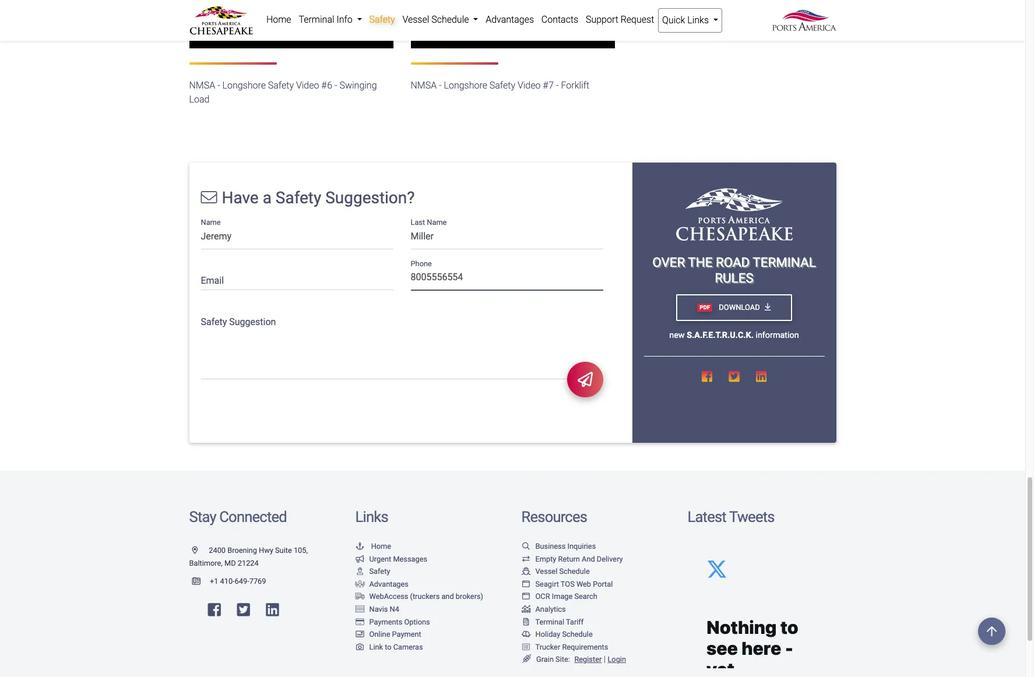 Task type: describe. For each thing, give the bounding box(es) containing it.
latest
[[687, 508, 726, 526]]

grain site: register | login
[[536, 655, 626, 665]]

nmsa - longshore safety video #7 - forklift
[[411, 80, 589, 91]]

analytics link
[[521, 605, 566, 614]]

online payment link
[[355, 630, 421, 639]]

camera image
[[355, 644, 365, 651]]

2400 broening hwy suite 105, baltimore, md 21224 link
[[189, 546, 308, 567]]

video for #6
[[296, 80, 319, 91]]

seagirt tos web portal
[[535, 580, 613, 589]]

payments options
[[369, 618, 430, 626]]

quick links link
[[658, 8, 722, 33]]

login
[[608, 655, 626, 664]]

stay connected
[[189, 508, 287, 526]]

resources
[[521, 508, 587, 526]]

video image for #7
[[411, 0, 615, 49]]

business inquiries
[[535, 542, 596, 551]]

messages
[[393, 555, 427, 563]]

user hard hat image
[[355, 568, 365, 576]]

Email text field
[[201, 268, 393, 290]]

1 - from the left
[[217, 80, 220, 91]]

webaccess
[[369, 592, 408, 601]]

2400 broening hwy suite 105, baltimore, md 21224
[[189, 546, 308, 567]]

support request link
[[582, 8, 658, 31]]

0 vertical spatial vessel schedule link
[[399, 8, 482, 31]]

email
[[201, 275, 224, 286]]

1 horizontal spatial vessel schedule
[[535, 567, 590, 576]]

0 vertical spatial links
[[687, 15, 709, 26]]

+1 410-649-7769 link
[[189, 577, 266, 586]]

holiday
[[535, 630, 560, 639]]

video for #7
[[518, 80, 541, 91]]

search image
[[521, 543, 531, 551]]

hwy
[[259, 546, 273, 555]]

login link
[[608, 655, 626, 664]]

link to cameras
[[369, 643, 423, 652]]

2 name from the left
[[427, 218, 447, 227]]

and
[[441, 592, 454, 601]]

phone office image
[[192, 578, 210, 586]]

over
[[652, 255, 685, 270]]

tariff
[[566, 618, 584, 626]]

nmsa for nmsa - longshore safety video #7 - forklift
[[411, 80, 437, 91]]

tos
[[561, 580, 575, 589]]

latest tweets
[[687, 508, 774, 526]]

last name
[[411, 218, 447, 227]]

rules
[[715, 271, 753, 286]]

empty
[[535, 555, 556, 563]]

options
[[404, 618, 430, 626]]

browser image
[[521, 581, 531, 588]]

facebook square image
[[701, 371, 712, 383]]

facebook square image
[[208, 603, 221, 617]]

home link for terminal info link at left top
[[263, 8, 295, 31]]

1 horizontal spatial twitter square image
[[729, 371, 740, 383]]

7769
[[249, 577, 266, 586]]

phone
[[411, 259, 432, 268]]

broening
[[227, 546, 257, 555]]

Phone text field
[[411, 268, 603, 290]]

grain
[[536, 655, 554, 664]]

+1 410-649-7769
[[210, 577, 266, 586]]

suggestion
[[229, 316, 276, 327]]

pdf
[[700, 304, 710, 311]]

requirements
[[562, 643, 608, 652]]

trucker requirements link
[[521, 643, 608, 652]]

safety suggestion
[[201, 316, 276, 327]]

site:
[[556, 655, 570, 664]]

online
[[369, 630, 390, 639]]

image
[[552, 592, 573, 601]]

3 - from the left
[[439, 80, 442, 91]]

terminal for terminal info
[[299, 14, 334, 25]]

ocr
[[535, 592, 550, 601]]

suggestion?
[[325, 188, 415, 208]]

21224
[[238, 559, 259, 567]]

return
[[558, 555, 580, 563]]

stay
[[189, 508, 216, 526]]

webaccess (truckers and brokers)
[[369, 592, 483, 601]]

empty return and delivery
[[535, 555, 623, 563]]

navis
[[369, 605, 388, 614]]

analytics image
[[521, 606, 531, 614]]

container storage image
[[355, 606, 365, 614]]

payment
[[392, 630, 421, 639]]

linkedin image
[[266, 603, 279, 617]]

0 horizontal spatial advantages
[[369, 580, 409, 589]]

terminal tariff
[[535, 618, 584, 626]]

105,
[[294, 546, 308, 555]]

schedule for holiday schedule link on the right bottom of the page
[[562, 630, 593, 639]]

new
[[669, 330, 685, 340]]

1 vertical spatial vessel
[[535, 567, 557, 576]]

safety left '#7'
[[490, 80, 515, 91]]

0 vertical spatial advantages
[[486, 14, 534, 25]]

suite
[[275, 546, 292, 555]]

tweets
[[729, 508, 774, 526]]

payments options link
[[355, 618, 430, 626]]

navis n4
[[369, 605, 399, 614]]

connected
[[219, 508, 287, 526]]

4 - from the left
[[556, 80, 559, 91]]

register link
[[572, 655, 602, 664]]

baltimore,
[[189, 559, 223, 567]]

410-
[[220, 577, 235, 586]]

terminal for terminal tariff
[[535, 618, 564, 626]]

0 horizontal spatial advantages link
[[355, 580, 409, 589]]

support
[[586, 14, 618, 25]]

inquiries
[[567, 542, 596, 551]]

map marker alt image
[[192, 547, 207, 555]]

+1
[[210, 577, 218, 586]]

contacts link
[[538, 8, 582, 31]]

linkedin image
[[756, 371, 767, 383]]

(truckers
[[410, 592, 440, 601]]

0 horizontal spatial links
[[355, 508, 388, 526]]

analytics
[[535, 605, 566, 614]]

hand receiving image
[[355, 581, 365, 588]]

road
[[716, 255, 750, 270]]

quick
[[662, 15, 685, 26]]

business inquiries link
[[521, 542, 596, 551]]

information
[[756, 330, 799, 340]]

1 vertical spatial twitter square image
[[237, 603, 250, 617]]

safety inside 'nmsa - longshore safety video #6 - swinging load'
[[268, 80, 294, 91]]

bells image
[[521, 631, 531, 639]]

0 horizontal spatial home
[[266, 14, 291, 25]]

last
[[411, 218, 425, 227]]

trucker requirements
[[535, 643, 608, 652]]



Task type: vqa. For each thing, say whether or not it's contained in the screenshot.
chesapeake's on the top right of page
no



Task type: locate. For each thing, give the bounding box(es) containing it.
have
[[222, 188, 259, 208]]

terminal down 'analytics'
[[535, 618, 564, 626]]

advantages link
[[482, 8, 538, 31], [355, 580, 409, 589]]

1 nmsa from the left
[[189, 80, 215, 91]]

portal
[[593, 580, 613, 589]]

0 vertical spatial twitter square image
[[729, 371, 740, 383]]

cameras
[[393, 643, 423, 652]]

quick links
[[662, 15, 711, 26]]

advantages left contacts at the top of the page
[[486, 14, 534, 25]]

1 vertical spatial advantages
[[369, 580, 409, 589]]

online payment
[[369, 630, 421, 639]]

0 vertical spatial schedule
[[431, 14, 469, 25]]

1 vertical spatial terminal
[[535, 618, 564, 626]]

0 horizontal spatial twitter square image
[[237, 603, 250, 617]]

seagirt tos web portal link
[[521, 580, 613, 589]]

load
[[189, 94, 209, 105]]

have a safety suggestion?
[[222, 188, 415, 208]]

brokers)
[[456, 592, 483, 601]]

video
[[296, 80, 319, 91], [518, 80, 541, 91]]

safety link down urgent
[[355, 567, 390, 576]]

holiday schedule link
[[521, 630, 593, 639]]

name right last
[[427, 218, 447, 227]]

1 horizontal spatial vessel schedule link
[[521, 567, 590, 576]]

0 horizontal spatial home link
[[263, 8, 295, 31]]

safety left suggestion
[[201, 316, 227, 327]]

file invoice image
[[521, 619, 531, 626]]

video image
[[189, 0, 393, 49], [411, 0, 615, 49]]

schedule
[[431, 14, 469, 25], [559, 567, 590, 576], [562, 630, 593, 639]]

0 vertical spatial home
[[266, 14, 291, 25]]

1 vertical spatial home
[[371, 542, 391, 551]]

Name text field
[[201, 227, 393, 249]]

business
[[535, 542, 566, 551]]

safety link right info on the left top
[[366, 8, 399, 31]]

home link for urgent messages link on the bottom left
[[355, 542, 391, 551]]

bullhorn image
[[355, 556, 365, 563]]

2 video from the left
[[518, 80, 541, 91]]

0 horizontal spatial longshore
[[222, 80, 266, 91]]

safety link for urgent messages link on the bottom left
[[355, 567, 390, 576]]

video inside 'nmsa - longshore safety video #6 - swinging load'
[[296, 80, 319, 91]]

n4
[[390, 605, 399, 614]]

1 vertical spatial safety link
[[355, 567, 390, 576]]

2400
[[209, 546, 226, 555]]

1 vertical spatial advantages link
[[355, 580, 409, 589]]

home up urgent
[[371, 542, 391, 551]]

terminal
[[299, 14, 334, 25], [535, 618, 564, 626]]

longshore for nmsa - longshore safety video #6 - swinging load
[[222, 80, 266, 91]]

1 horizontal spatial longshore
[[444, 80, 487, 91]]

nmsa
[[189, 80, 215, 91], [411, 80, 437, 91]]

list alt image
[[521, 644, 531, 651]]

home left terminal info
[[266, 14, 291, 25]]

2 longshore from the left
[[444, 80, 487, 91]]

1 video image from the left
[[189, 0, 393, 49]]

web
[[576, 580, 591, 589]]

advantages link up webaccess
[[355, 580, 409, 589]]

home
[[266, 14, 291, 25], [371, 542, 391, 551]]

vessel schedule
[[402, 14, 471, 25], [535, 567, 590, 576]]

1 video from the left
[[296, 80, 319, 91]]

advantages link left contacts at the top of the page
[[482, 8, 538, 31]]

2 video image from the left
[[411, 0, 615, 49]]

|
[[604, 655, 606, 665]]

holiday schedule
[[535, 630, 593, 639]]

forklift
[[561, 80, 589, 91]]

0 vertical spatial home link
[[263, 8, 295, 31]]

schedule for vessel schedule link to the right
[[559, 567, 590, 576]]

name up email
[[201, 218, 221, 227]]

safety down urgent
[[369, 567, 390, 576]]

Last Name text field
[[411, 227, 603, 249]]

1 horizontal spatial video image
[[411, 0, 615, 49]]

1 vertical spatial schedule
[[559, 567, 590, 576]]

info
[[337, 14, 352, 25]]

1 horizontal spatial terminal
[[535, 618, 564, 626]]

longshore for nmsa - longshore safety video #7 - forklift
[[444, 80, 487, 91]]

nmsa inside 'nmsa - longshore safety video #6 - swinging load'
[[189, 80, 215, 91]]

1 horizontal spatial home link
[[355, 542, 391, 551]]

exchange image
[[521, 556, 531, 563]]

0 horizontal spatial nmsa
[[189, 80, 215, 91]]

arrow to bottom image
[[765, 303, 771, 312]]

go to top image
[[978, 618, 1005, 645]]

safety right info on the left top
[[369, 14, 395, 25]]

ocr image search
[[535, 592, 597, 601]]

0 horizontal spatial name
[[201, 218, 221, 227]]

safety right a
[[276, 188, 321, 208]]

request
[[621, 14, 654, 25]]

649-
[[235, 577, 249, 586]]

0 vertical spatial safety link
[[366, 8, 399, 31]]

0 vertical spatial advantages link
[[482, 8, 538, 31]]

#6
[[321, 80, 332, 91]]

0 horizontal spatial video
[[296, 80, 319, 91]]

advantages up webaccess
[[369, 580, 409, 589]]

safety link
[[366, 8, 399, 31], [355, 567, 390, 576]]

terminal left info on the left top
[[299, 14, 334, 25]]

0 horizontal spatial vessel schedule link
[[399, 8, 482, 31]]

seagirt terminal image
[[676, 188, 792, 241]]

nmsa for nmsa - longshore safety video #6 - swinging load
[[189, 80, 215, 91]]

terminal tariff link
[[521, 618, 584, 626]]

home link
[[263, 8, 295, 31], [355, 542, 391, 551]]

urgent messages
[[369, 555, 427, 563]]

1 horizontal spatial home
[[371, 542, 391, 551]]

links up anchor image
[[355, 508, 388, 526]]

video image for #6
[[189, 0, 393, 49]]

2 - from the left
[[335, 80, 337, 91]]

twitter square image
[[729, 371, 740, 383], [237, 603, 250, 617]]

1 vertical spatial vessel schedule link
[[521, 567, 590, 576]]

home link left terminal info
[[263, 8, 295, 31]]

safety link for terminal info link at left top
[[366, 8, 399, 31]]

swinging
[[340, 80, 377, 91]]

md
[[224, 559, 236, 567]]

trucker
[[535, 643, 560, 652]]

home link up urgent
[[355, 542, 391, 551]]

anchor image
[[355, 543, 365, 551]]

nmsa - longshore safety video #6 - swinging load
[[189, 80, 377, 105]]

urgent
[[369, 555, 391, 563]]

links right quick
[[687, 15, 709, 26]]

ship image
[[521, 568, 531, 576]]

advantages
[[486, 14, 534, 25], [369, 580, 409, 589]]

0 vertical spatial terminal
[[299, 14, 334, 25]]

new s.a.f.e.t.r.u.c.k. information
[[669, 330, 799, 340]]

0 vertical spatial vessel schedule
[[402, 14, 471, 25]]

links
[[687, 15, 709, 26], [355, 508, 388, 526]]

webaccess (truckers and brokers) link
[[355, 592, 483, 601]]

ocr image search link
[[521, 592, 597, 601]]

1 horizontal spatial advantages
[[486, 14, 534, 25]]

1 vertical spatial home link
[[355, 542, 391, 551]]

video left '#7'
[[518, 80, 541, 91]]

1 horizontal spatial video
[[518, 80, 541, 91]]

1 horizontal spatial name
[[427, 218, 447, 227]]

link
[[369, 643, 383, 652]]

1 name from the left
[[201, 218, 221, 227]]

terminal
[[753, 255, 816, 270]]

search
[[574, 592, 597, 601]]

seagirt
[[535, 580, 559, 589]]

video left "#6"
[[296, 80, 319, 91]]

#7
[[543, 80, 554, 91]]

1 vertical spatial vessel schedule
[[535, 567, 590, 576]]

credit card front image
[[355, 631, 365, 639]]

twitter square image left linkedin icon
[[729, 371, 740, 383]]

s.a.f.e.t.r.u.c.k.
[[687, 330, 754, 340]]

register
[[574, 655, 602, 664]]

truck container image
[[355, 594, 365, 601]]

credit card image
[[355, 619, 365, 626]]

terminal info link
[[295, 8, 366, 31]]

Safety Suggestion text field
[[201, 309, 603, 380]]

browser image
[[521, 594, 531, 601]]

1 horizontal spatial links
[[687, 15, 709, 26]]

payments
[[369, 618, 402, 626]]

2 nmsa from the left
[[411, 80, 437, 91]]

-
[[217, 80, 220, 91], [335, 80, 337, 91], [439, 80, 442, 91], [556, 80, 559, 91]]

support request
[[586, 14, 654, 25]]

0 horizontal spatial vessel schedule
[[402, 14, 471, 25]]

2 vertical spatial schedule
[[562, 630, 593, 639]]

1 horizontal spatial advantages link
[[482, 8, 538, 31]]

the
[[688, 255, 713, 270]]

0 vertical spatial vessel
[[402, 14, 429, 25]]

and
[[582, 555, 595, 563]]

longshore inside 'nmsa - longshore safety video #6 - swinging load'
[[222, 80, 266, 91]]

download
[[717, 303, 760, 312]]

1 longshore from the left
[[222, 80, 266, 91]]

0 horizontal spatial terminal
[[299, 14, 334, 25]]

delivery
[[597, 555, 623, 563]]

1 horizontal spatial vessel
[[535, 567, 557, 576]]

0 horizontal spatial vessel
[[402, 14, 429, 25]]

twitter square image down the 649-
[[237, 603, 250, 617]]

0 horizontal spatial video image
[[189, 0, 393, 49]]

1 vertical spatial links
[[355, 508, 388, 526]]

a
[[263, 188, 272, 208]]

wheat image
[[521, 655, 532, 664]]

safety left "#6"
[[268, 80, 294, 91]]

1 horizontal spatial nmsa
[[411, 80, 437, 91]]



